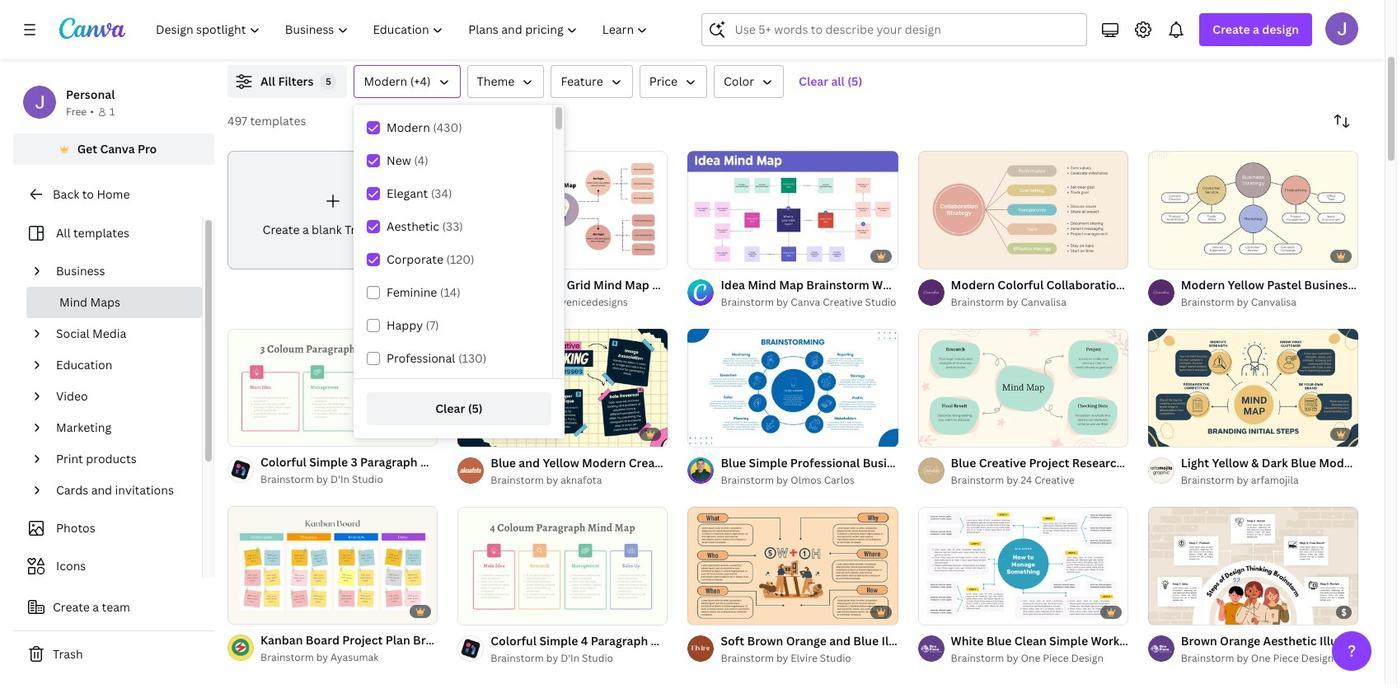 Task type: locate. For each thing, give the bounding box(es) containing it.
brown right "soft" on the right bottom of page
[[747, 633, 783, 649]]

simple left 3
[[309, 455, 348, 470]]

1 vertical spatial canva
[[791, 295, 820, 309]]

create
[[1213, 21, 1250, 37], [263, 222, 300, 237], [53, 599, 90, 615]]

brainstorm by d'in studio link down 3
[[261, 472, 438, 488]]

colorful simple 3 paragraph mind map brainstorms brainstorm by d'in studio
[[261, 455, 548, 487]]

brown orange aesthetic illustration mi link
[[1181, 632, 1397, 650]]

orange
[[786, 633, 827, 649], [1220, 633, 1261, 649]]

research
[[1072, 455, 1124, 471]]

map down clear (5) button
[[452, 455, 476, 470]]

one down brown orange aesthetic illustration mi link
[[1251, 651, 1271, 665]]

create a team button
[[13, 591, 214, 624]]

5w1h
[[943, 633, 976, 649]]

kanban board project plan brainstorm brainstorm by ayasumak
[[261, 633, 476, 665]]

design
[[1071, 651, 1104, 665], [1302, 651, 1334, 665]]

business for blue simple professional business brainstorm
[[863, 455, 912, 471]]

2 brown from the left
[[1181, 633, 1217, 649]]

colorful inside colorful simple 4 paragraph mind map brainstorms brainstorm by d'in studio
[[491, 633, 537, 649]]

soft brown orange and blue illustrated 5w1h mind map image
[[688, 507, 898, 625]]

Sort by button
[[1326, 105, 1359, 138]]

0 vertical spatial brainstorms
[[479, 455, 548, 470]]

price
[[649, 73, 678, 89]]

top level navigation element
[[145, 13, 662, 46]]

design down the white blue clean simple workflow mind map brainstorm link
[[1071, 651, 1104, 665]]

0 vertical spatial brainstorm by d'in studio link
[[261, 472, 438, 488]]

mind down clear (5) button
[[420, 455, 449, 470]]

by inside brainstorm by arfamojila link
[[1237, 473, 1249, 487]]

modern yellow pastel business strategy diagram brainstorm image
[[1148, 151, 1359, 269]]

1 vertical spatial create
[[263, 222, 300, 237]]

1 vertical spatial brainstorms
[[710, 633, 778, 649]]

yellow left grid
[[528, 277, 564, 293]]

1 horizontal spatial one
[[1251, 651, 1271, 665]]

0 vertical spatial aesthetic
[[387, 218, 440, 234]]

clear for clear all (5)
[[799, 73, 829, 89]]

0 vertical spatial project
[[1029, 455, 1070, 471]]

1 horizontal spatial professional
[[790, 455, 860, 471]]

1 horizontal spatial orange
[[1220, 633, 1261, 649]]

templates for all templates
[[73, 225, 129, 241]]

social media
[[56, 326, 126, 341]]

1 orange from the left
[[786, 633, 827, 649]]

brainstorms for colorful simple 3 paragraph mind map brainstorms
[[479, 455, 548, 470]]

2 vertical spatial and
[[830, 633, 851, 649]]

grid
[[567, 277, 591, 293]]

0 horizontal spatial paragraph
[[360, 455, 418, 470]]

social media link
[[49, 318, 192, 350]]

feminine (14)
[[387, 284, 461, 300]]

d'in for 3
[[331, 473, 350, 487]]

clear down professional (130)
[[436, 401, 465, 416]]

0 vertical spatial and
[[519, 455, 540, 471]]

brainstorm by d'in studio link
[[261, 472, 438, 488], [491, 650, 668, 667]]

brainstorm by canvalisa link down collaboration at right top
[[951, 294, 1128, 311]]

create inside button
[[53, 599, 90, 615]]

2 horizontal spatial business
[[1304, 277, 1354, 293]]

0 horizontal spatial d'in
[[331, 473, 350, 487]]

1 horizontal spatial design
[[1302, 651, 1334, 665]]

blue creative project research mind map brainstorm brainstorm by 24 creative
[[951, 455, 1248, 487]]

paragraph for 4
[[591, 633, 648, 649]]

trash
[[53, 646, 83, 662]]

piece down 'clean'
[[1043, 651, 1069, 665]]

professional down happy (7)
[[387, 350, 455, 366]]

d'in inside colorful simple 3 paragraph mind map brainstorms brainstorm by d'in studio
[[331, 473, 350, 487]]

brainstorm by d'in studio link down 4
[[491, 650, 668, 667]]

by inside blue simple professional business brainstorm brainstorm by olmos carlos
[[777, 473, 789, 487]]

map inside blue creative project research mind map brainstorm brainstorm by 24 creative
[[1158, 455, 1183, 471]]

carlos
[[824, 473, 855, 487]]

colorful inside colorful simple 3 paragraph mind map brainstorms brainstorm by d'in studio
[[261, 455, 307, 470]]

by inside brainstorm by canva creative studio link
[[777, 295, 789, 309]]

map inside white blue clean simple workflow mind map brainstorm brainstorm by one piece design
[[1178, 633, 1203, 649]]

and inside blue and yellow modern creative thinking mind map brainstorm by aknafota
[[519, 455, 540, 471]]

1 horizontal spatial canvalisa
[[1251, 295, 1297, 309]]

blue and yellow modern creative thinking mind map link
[[491, 454, 785, 472]]

map inside blue and yellow modern creative thinking mind map brainstorm by aknafota
[[761, 455, 785, 471]]

d'in inside colorful simple 4 paragraph mind map brainstorms brainstorm by d'in studio
[[561, 651, 580, 665]]

2 design from the left
[[1302, 651, 1334, 665]]

1 horizontal spatial clear
[[799, 73, 829, 89]]

all down back
[[56, 225, 71, 241]]

1
[[110, 105, 115, 119]]

2 vertical spatial colorful
[[491, 633, 537, 649]]

1 horizontal spatial brainstorms
[[710, 633, 778, 649]]

mind inside peach yellow grid mind map brainstorm brainstorm by venicedesigns
[[594, 277, 622, 293]]

mind right the workflow
[[1147, 633, 1175, 649]]

(33)
[[442, 218, 463, 234]]

piece down brown orange aesthetic illustration mi link
[[1273, 651, 1299, 665]]

paragraph right 3
[[360, 455, 418, 470]]

create left design
[[1213, 21, 1250, 37]]

paragraph
[[360, 455, 418, 470], [591, 633, 648, 649]]

1 horizontal spatial aesthetic
[[1263, 633, 1317, 649]]

map left "soft" on the right bottom of page
[[682, 633, 707, 649]]

brainstorm by canvalisa link for yellow
[[1181, 294, 1359, 311]]

2 horizontal spatial a
[[1253, 21, 1260, 37]]

simple up the brainstorm by olmos carlos link
[[749, 455, 788, 471]]

0 horizontal spatial project
[[342, 633, 383, 648]]

and up brainstorm by aknafota link
[[519, 455, 540, 471]]

2 horizontal spatial colorful
[[998, 277, 1044, 293]]

0 horizontal spatial business
[[56, 263, 105, 279]]

theme
[[477, 73, 515, 89]]

project up the brainstorm by 24 creative link
[[1029, 455, 1070, 471]]

yellow inside modern yellow pastel business strateg brainstorm by canvalisa
[[1228, 277, 1265, 293]]

clear left all
[[799, 73, 829, 89]]

1 horizontal spatial paragraph
[[591, 633, 648, 649]]

1 vertical spatial (5)
[[468, 401, 483, 416]]

1 one from the left
[[1021, 651, 1041, 665]]

templates down all filters
[[250, 113, 306, 129]]

0 horizontal spatial templates
[[73, 225, 129, 241]]

1 horizontal spatial business
[[863, 455, 912, 471]]

clear (5) button
[[367, 392, 552, 425]]

0 vertical spatial d'in
[[331, 473, 350, 487]]

1 vertical spatial a
[[302, 222, 309, 237]]

mind right thinking
[[729, 455, 758, 471]]

professional up the carlos
[[790, 455, 860, 471]]

1 horizontal spatial d'in
[[561, 651, 580, 665]]

1 canvalisa from the left
[[1021, 295, 1067, 309]]

media
[[92, 326, 126, 341]]

0 horizontal spatial a
[[93, 599, 99, 615]]

corporate
[[387, 251, 444, 267]]

corporate (120)
[[387, 251, 474, 267]]

business for modern yellow pastel business strateg
[[1304, 277, 1354, 293]]

blue and yellow modern creative thinking mind map brainstorm by aknafota
[[491, 455, 785, 487]]

brainstorm by canvalisa link down pastel
[[1181, 294, 1359, 311]]

soft brown orange and blue illustrated 5w1h mind map brainstorm by elvire studio
[[721, 633, 1034, 665]]

mi
[[1385, 633, 1397, 649]]

and right the cards
[[91, 482, 112, 498]]

soft
[[721, 633, 745, 649]]

business up the brainstorm by olmos carlos link
[[863, 455, 912, 471]]

0 horizontal spatial canvalisa
[[1021, 295, 1067, 309]]

1 vertical spatial project
[[342, 633, 383, 648]]

0 horizontal spatial design
[[1071, 651, 1104, 665]]

1 vertical spatial aesthetic
[[1263, 633, 1317, 649]]

by inside blue and yellow modern creative thinking mind map brainstorm by aknafota
[[546, 473, 558, 487]]

0 horizontal spatial brainstorms
[[479, 455, 548, 470]]

2 one from the left
[[1251, 651, 1271, 665]]

simple inside blue simple professional business brainstorm brainstorm by olmos carlos
[[749, 455, 788, 471]]

all for all filters
[[261, 73, 275, 89]]

modern inside modern colorful collaboration strategy diagram brainstorm brainstorm by canvalisa
[[951, 277, 995, 293]]

paragraph inside colorful simple 3 paragraph mind map brainstorms brainstorm by d'in studio
[[360, 455, 418, 470]]

1 vertical spatial templates
[[73, 225, 129, 241]]

simple for 3
[[309, 455, 348, 470]]

project inside kanban board project plan brainstorm brainstorm by ayasumak
[[342, 633, 383, 648]]

map up brainstorm by arfamojila
[[1158, 455, 1183, 471]]

create for create a team
[[53, 599, 90, 615]]

create left blank
[[263, 222, 300, 237]]

board
[[306, 633, 340, 648]]

yellow left pastel
[[1228, 277, 1265, 293]]

map
[[625, 277, 649, 293], [452, 455, 476, 470], [761, 455, 785, 471], [1158, 455, 1183, 471], [682, 633, 707, 649], [1010, 633, 1034, 649], [1178, 633, 1203, 649]]

mind right research at the right bottom of the page
[[1127, 455, 1155, 471]]

brainstorms up brainstorm by aknafota link
[[479, 455, 548, 470]]

brainstorm by canva creative studio link
[[721, 294, 898, 311]]

modern inside button
[[364, 73, 408, 89]]

1 horizontal spatial piece
[[1273, 651, 1299, 665]]

blue down clear (5) button
[[491, 455, 516, 471]]

simple inside colorful simple 4 paragraph mind map brainstorms brainstorm by d'in studio
[[539, 633, 578, 649]]

all inside all templates link
[[56, 225, 71, 241]]

orange up elvire
[[786, 633, 827, 649]]

a left design
[[1253, 21, 1260, 37]]

0 horizontal spatial all
[[56, 225, 71, 241]]

blue inside white blue clean simple workflow mind map brainstorm brainstorm by one piece design
[[987, 633, 1012, 649]]

modern (+4)
[[364, 73, 431, 89]]

(5) right all
[[848, 73, 863, 89]]

0 vertical spatial all
[[261, 73, 275, 89]]

templates down back to home
[[73, 225, 129, 241]]

1 horizontal spatial colorful
[[491, 633, 537, 649]]

1 vertical spatial professional
[[790, 455, 860, 471]]

one down 'clean'
[[1021, 651, 1041, 665]]

1 horizontal spatial brainstorm by canvalisa link
[[1181, 294, 1359, 311]]

1 horizontal spatial create
[[263, 222, 300, 237]]

brainstorm inside blue and yellow modern creative thinking mind map brainstorm by aknafota
[[491, 473, 544, 487]]

business inside blue simple professional business brainstorm brainstorm by olmos carlos
[[863, 455, 912, 471]]

1 horizontal spatial canva
[[791, 295, 820, 309]]

1 horizontal spatial templates
[[250, 113, 306, 129]]

brainstorm by canva creative studio
[[721, 295, 897, 309]]

2 vertical spatial a
[[93, 599, 99, 615]]

paragraph right 4
[[591, 633, 648, 649]]

canvalisa inside modern yellow pastel business strateg brainstorm by canvalisa
[[1251, 295, 1297, 309]]

feature button
[[551, 65, 633, 98]]

clear inside button
[[436, 401, 465, 416]]

0 vertical spatial professional
[[387, 350, 455, 366]]

aesthetic left illustration at the right of page
[[1263, 633, 1317, 649]]

1 vertical spatial clear
[[436, 401, 465, 416]]

brainstorm by aknafota link
[[491, 472, 668, 489]]

clear all (5) button
[[791, 65, 871, 98]]

modern inside modern yellow pastel business strateg brainstorm by canvalisa
[[1181, 277, 1225, 293]]

venicedesigns
[[561, 295, 628, 309]]

get
[[77, 141, 97, 157]]

2 brainstorm by canvalisa link from the left
[[1181, 294, 1359, 311]]

by inside brown orange aesthetic illustration mi brainstorm by one piece design
[[1237, 651, 1249, 665]]

(5) down the (130)
[[468, 401, 483, 416]]

map right the workflow
[[1178, 633, 1203, 649]]

business right pastel
[[1304, 277, 1354, 293]]

blue left 'clean'
[[987, 633, 1012, 649]]

2 canvalisa from the left
[[1251, 295, 1297, 309]]

1 horizontal spatial a
[[302, 222, 309, 237]]

1 vertical spatial and
[[91, 482, 112, 498]]

create down the icons
[[53, 599, 90, 615]]

0 horizontal spatial colorful
[[261, 455, 307, 470]]

education
[[56, 357, 112, 373]]

(4)
[[414, 153, 428, 168]]

mind left "soft" on the right bottom of page
[[651, 633, 679, 649]]

(14)
[[440, 284, 461, 300]]

strategy
[[1127, 277, 1174, 293]]

brainstorm inside colorful simple 4 paragraph mind map brainstorms brainstorm by d'in studio
[[491, 651, 544, 665]]

modern for modern colorful collaboration strategy diagram brainstorm brainstorm by canvalisa
[[951, 277, 995, 293]]

0 horizontal spatial brainstorm by d'in studio link
[[261, 472, 438, 488]]

create inside dropdown button
[[1213, 21, 1250, 37]]

0 vertical spatial a
[[1253, 21, 1260, 37]]

0 horizontal spatial clear
[[436, 401, 465, 416]]

a inside dropdown button
[[1253, 21, 1260, 37]]

1 vertical spatial brainstorm by d'in studio link
[[491, 650, 668, 667]]

map inside colorful simple 3 paragraph mind map brainstorms brainstorm by d'in studio
[[452, 455, 476, 470]]

by inside colorful simple 3 paragraph mind map brainstorms brainstorm by d'in studio
[[316, 473, 328, 487]]

blue
[[491, 455, 516, 471], [721, 455, 746, 471], [951, 455, 976, 471], [854, 633, 879, 649], [987, 633, 1012, 649]]

d'in down colorful simple 4 paragraph mind map brainstorms link at the bottom
[[561, 651, 580, 665]]

canvalisa down pastel
[[1251, 295, 1297, 309]]

blue for blue simple professional business brainstorm
[[721, 455, 746, 471]]

paragraph inside colorful simple 4 paragraph mind map brainstorms brainstorm by d'in studio
[[591, 633, 648, 649]]

0 horizontal spatial brainstorm by canvalisa link
[[951, 294, 1128, 311]]

modern for modern (+4)
[[364, 73, 408, 89]]

(5) inside button
[[468, 401, 483, 416]]

brainstorms inside colorful simple 4 paragraph mind map brainstorms brainstorm by d'in studio
[[710, 633, 778, 649]]

colorful left 3
[[261, 455, 307, 470]]

all left filters at top left
[[261, 73, 275, 89]]

brainstorms up brainstorm by elvire studio "link"
[[710, 633, 778, 649]]

0 vertical spatial canva
[[100, 141, 135, 157]]

2 piece from the left
[[1273, 651, 1299, 665]]

blue up the brainstorm by 24 creative link
[[951, 455, 976, 471]]

aesthetic up corporate
[[387, 218, 440, 234]]

modern colorful collaboration strategy diagram brainstorm brainstorm by canvalisa
[[951, 277, 1290, 309]]

thinking
[[679, 455, 726, 471]]

clear inside button
[[799, 73, 829, 89]]

1 horizontal spatial brainstorm by d'in studio link
[[491, 650, 668, 667]]

map inside colorful simple 4 paragraph mind map brainstorms brainstorm by d'in studio
[[682, 633, 707, 649]]

None search field
[[702, 13, 1088, 46]]

1 brainstorm by one piece design link from the left
[[951, 650, 1128, 667]]

free
[[66, 105, 87, 119]]

by inside peach yellow grid mind map brainstorm brainstorm by venicedesigns
[[546, 295, 558, 309]]

0 horizontal spatial and
[[91, 482, 112, 498]]

0 horizontal spatial brainstorm by one piece design link
[[951, 650, 1128, 667]]

0 vertical spatial paragraph
[[360, 455, 418, 470]]

paragraph for 3
[[360, 455, 418, 470]]

0 horizontal spatial create
[[53, 599, 90, 615]]

create a blank tree chart link
[[228, 151, 438, 269]]

0 vertical spatial create
[[1213, 21, 1250, 37]]

professional (130)
[[387, 350, 487, 366]]

0 horizontal spatial professional
[[387, 350, 455, 366]]

brainstorm by d'in studio link for 3
[[261, 472, 438, 488]]

blank
[[312, 222, 342, 237]]

blue for blue creative project research mind map brainstorm
[[951, 455, 976, 471]]

modern (+4) button
[[354, 65, 461, 98]]

1 vertical spatial d'in
[[561, 651, 580, 665]]

2 orange from the left
[[1220, 633, 1261, 649]]

modern inside blue and yellow modern creative thinking mind map brainstorm by aknafota
[[582, 455, 626, 471]]

1 vertical spatial all
[[56, 225, 71, 241]]

design inside brown orange aesthetic illustration mi brainstorm by one piece design
[[1302, 651, 1334, 665]]

team
[[102, 599, 130, 615]]

0 vertical spatial (5)
[[848, 73, 863, 89]]

blue left illustrated
[[854, 633, 879, 649]]

0 horizontal spatial canva
[[100, 141, 135, 157]]

0 horizontal spatial (5)
[[468, 401, 483, 416]]

blue up the brainstorm by olmos carlos link
[[721, 455, 746, 471]]

blue inside blue simple professional business brainstorm brainstorm by olmos carlos
[[721, 455, 746, 471]]

yellow inside peach yellow grid mind map brainstorm brainstorm by venicedesigns
[[528, 277, 564, 293]]

brown inside "soft brown orange and blue illustrated 5w1h mind map brainstorm by elvire studio"
[[747, 633, 783, 649]]

tree
[[345, 222, 369, 237]]

map up the venicedesigns
[[625, 277, 649, 293]]

0 vertical spatial colorful
[[998, 277, 1044, 293]]

mind right 5w1h on the bottom right
[[978, 633, 1007, 649]]

(7)
[[426, 317, 439, 333]]

0 horizontal spatial piece
[[1043, 651, 1069, 665]]

simple left 4
[[539, 633, 578, 649]]

colorful left collaboration at right top
[[998, 277, 1044, 293]]

0 horizontal spatial orange
[[786, 633, 827, 649]]

blue inside blue and yellow modern creative thinking mind map brainstorm by aknafota
[[491, 455, 516, 471]]

all
[[831, 73, 845, 89]]

2 horizontal spatial and
[[830, 633, 851, 649]]

ayasumak
[[331, 651, 379, 665]]

blue simple professional business brainstorm link
[[721, 454, 978, 472]]

1 vertical spatial colorful
[[261, 455, 307, 470]]

map right white
[[1010, 633, 1034, 649]]

•
[[90, 105, 94, 119]]

modern for modern (430)
[[387, 120, 430, 135]]

kanban
[[261, 633, 303, 648]]

business up mind maps
[[56, 263, 105, 279]]

1 horizontal spatial and
[[519, 455, 540, 471]]

products
[[86, 451, 137, 467]]

business inside modern yellow pastel business strateg brainstorm by canvalisa
[[1304, 277, 1354, 293]]

blue and yellow modern creative thinking mind map image
[[458, 329, 668, 447]]

1 design from the left
[[1071, 651, 1104, 665]]

collaboration
[[1047, 277, 1124, 293]]

2 brainstorm by one piece design link from the left
[[1181, 650, 1359, 667]]

project inside blue creative project research mind map brainstorm brainstorm by 24 creative
[[1029, 455, 1070, 471]]

aesthetic inside brown orange aesthetic illustration mi brainstorm by one piece design
[[1263, 633, 1317, 649]]

colorful for colorful simple 4 paragraph mind map brainstorms
[[491, 633, 537, 649]]

back
[[53, 186, 79, 202]]

colorful left 4
[[491, 633, 537, 649]]

2 vertical spatial create
[[53, 599, 90, 615]]

blue inside blue creative project research mind map brainstorm brainstorm by 24 creative
[[951, 455, 976, 471]]

brainstorm by one piece design link for aesthetic
[[1181, 650, 1359, 667]]

canvalisa down collaboration at right top
[[1021, 295, 1067, 309]]

map up the brainstorm by olmos carlos link
[[761, 455, 785, 471]]

create a blank tree chart
[[263, 222, 403, 237]]

olmos
[[791, 473, 822, 487]]

brainstorms for colorful simple 4 paragraph mind map brainstorms
[[710, 633, 778, 649]]

5 filter options selected element
[[320, 73, 337, 90]]

mind up the venicedesigns
[[594, 277, 622, 293]]

and up brainstorm by elvire studio "link"
[[830, 633, 851, 649]]

d'in down colorful simple 3 paragraph mind map brainstorms link
[[331, 473, 350, 487]]

a left the team
[[93, 599, 99, 615]]

get canva pro button
[[13, 134, 214, 165]]

1 horizontal spatial project
[[1029, 455, 1070, 471]]

white blue clean simple workflow mind map brainstorm image
[[918, 507, 1128, 625]]

1 brown from the left
[[747, 633, 783, 649]]

0 horizontal spatial brown
[[747, 633, 783, 649]]

free •
[[66, 105, 94, 119]]

1 vertical spatial paragraph
[[591, 633, 648, 649]]

orange down brown orange aesthetic illustration mind map brainstorm image
[[1220, 633, 1261, 649]]

clear for clear (5)
[[436, 401, 465, 416]]

clear
[[799, 73, 829, 89], [436, 401, 465, 416]]

1 horizontal spatial (5)
[[848, 73, 863, 89]]

studio
[[865, 295, 897, 309], [352, 473, 383, 487], [582, 651, 613, 665], [820, 651, 851, 665]]

design down brown orange aesthetic illustration mi link
[[1302, 651, 1334, 665]]

1 horizontal spatial all
[[261, 73, 275, 89]]

new
[[387, 153, 411, 168]]

2 horizontal spatial create
[[1213, 21, 1250, 37]]

a inside button
[[93, 599, 99, 615]]

create a design
[[1213, 21, 1299, 37]]

colorful for colorful simple 3 paragraph mind map brainstorms
[[261, 455, 307, 470]]

color
[[724, 73, 754, 89]]

light yellow & dark blue modern branding initial steps mind map image
[[1148, 329, 1359, 447]]

simple right 'clean'
[[1050, 633, 1088, 649]]

illustration
[[1320, 633, 1382, 649]]

brainstorm by d'in studio link for 4
[[491, 650, 668, 667]]

clean
[[1015, 633, 1047, 649]]

simple inside colorful simple 3 paragraph mind map brainstorms brainstorm by d'in studio
[[309, 455, 348, 470]]

1 horizontal spatial brown
[[1181, 633, 1217, 649]]

1 horizontal spatial brainstorm by one piece design link
[[1181, 650, 1359, 667]]

0 horizontal spatial one
[[1021, 651, 1041, 665]]

yellow up brainstorm by aknafota link
[[543, 455, 579, 471]]

a left blank
[[302, 222, 309, 237]]

project up ayasumak
[[342, 633, 383, 648]]

1 brainstorm by canvalisa link from the left
[[951, 294, 1128, 311]]

kanban board project plan brainstorm image
[[228, 506, 438, 625]]

0 vertical spatial templates
[[250, 113, 306, 129]]

brown right the workflow
[[1181, 633, 1217, 649]]

0 vertical spatial clear
[[799, 73, 829, 89]]

blue creative project research mind map brainstorm link
[[951, 454, 1248, 472]]

brainstorms inside colorful simple 3 paragraph mind map brainstorms brainstorm by d'in studio
[[479, 455, 548, 470]]

1 piece from the left
[[1043, 651, 1069, 665]]



Task type: describe. For each thing, give the bounding box(es) containing it.
new (4)
[[387, 153, 428, 168]]

creative inside blue and yellow modern creative thinking mind map brainstorm by aknafota
[[629, 455, 676, 471]]

workflow
[[1091, 633, 1144, 649]]

aknafota
[[561, 473, 602, 487]]

diagram
[[1177, 277, 1224, 293]]

by inside "soft brown orange and blue illustrated 5w1h mind map brainstorm by elvire studio"
[[777, 651, 789, 665]]

aesthetic (33)
[[387, 218, 463, 234]]

plan
[[386, 633, 410, 648]]

education link
[[49, 350, 192, 381]]

marketing link
[[49, 412, 192, 444]]

home
[[97, 186, 130, 202]]

blue creative project research mind map brainstorm image
[[918, 329, 1128, 447]]

peach yellow grid mind map brainstorm image
[[458, 151, 668, 269]]

studio inside "soft brown orange and blue illustrated 5w1h mind map brainstorm by elvire studio"
[[820, 651, 851, 665]]

templates for 497 templates
[[250, 113, 306, 129]]

white
[[951, 633, 984, 649]]

peach yellow grid mind map brainstorm link
[[491, 276, 715, 294]]

map inside peach yellow grid mind map brainstorm brainstorm by venicedesigns
[[625, 277, 649, 293]]

all filters
[[261, 73, 314, 89]]

create for create a design
[[1213, 21, 1250, 37]]

map inside "soft brown orange and blue illustrated 5w1h mind map brainstorm by elvire studio"
[[1010, 633, 1034, 649]]

yellow inside blue and yellow modern creative thinking mind map brainstorm by aknafota
[[543, 455, 579, 471]]

brainstorm by arfamojila
[[1181, 473, 1299, 487]]

simple for 4
[[539, 633, 578, 649]]

$
[[1342, 606, 1347, 618]]

social
[[56, 326, 90, 341]]

mind inside blue creative project research mind map brainstorm brainstorm by 24 creative
[[1127, 455, 1155, 471]]

blue inside "soft brown orange and blue illustrated 5w1h mind map brainstorm by elvire studio"
[[854, 633, 879, 649]]

peach yellow grid mind map brainstorm brainstorm by venicedesigns
[[491, 277, 715, 309]]

filters
[[278, 73, 314, 89]]

modern (430)
[[387, 120, 462, 135]]

brainstorm by ayasumak link
[[261, 650, 438, 666]]

happy (7)
[[387, 317, 439, 333]]

colorful simple 3 paragraph mind map brainstorms image
[[228, 328, 438, 447]]

a for design
[[1253, 21, 1260, 37]]

professional inside blue simple professional business brainstorm brainstorm by olmos carlos
[[790, 455, 860, 471]]

create for create a blank tree chart
[[263, 222, 300, 237]]

feminine
[[387, 284, 437, 300]]

video
[[56, 388, 88, 404]]

tree chart templates image
[[1007, 0, 1359, 45]]

one inside brown orange aesthetic illustration mi brainstorm by one piece design
[[1251, 651, 1271, 665]]

personal
[[66, 87, 115, 102]]

photos
[[56, 520, 95, 536]]

price button
[[640, 65, 707, 98]]

white blue clean simple workflow mind map brainstorm brainstorm by one piece design
[[951, 633, 1268, 665]]

brown orange aesthetic illustration mi brainstorm by one piece design
[[1181, 633, 1397, 665]]

print products link
[[49, 444, 192, 475]]

(130)
[[458, 350, 487, 366]]

(430)
[[433, 120, 462, 135]]

blue simple professional business brainstorm brainstorm by olmos carlos
[[721, 455, 978, 487]]

mind inside blue and yellow modern creative thinking mind map brainstorm by aknafota
[[729, 455, 758, 471]]

by inside colorful simple 4 paragraph mind map brainstorms brainstorm by d'in studio
[[546, 651, 558, 665]]

a for team
[[93, 599, 99, 615]]

497 templates
[[228, 113, 306, 129]]

chart
[[372, 222, 403, 237]]

brainstorm inside brown orange aesthetic illustration mi brainstorm by one piece design
[[1181, 651, 1235, 665]]

create a design button
[[1200, 13, 1312, 46]]

trash link
[[13, 638, 214, 671]]

0 horizontal spatial aesthetic
[[387, 218, 440, 234]]

brainstorm by canvalisa link for colorful
[[951, 294, 1128, 311]]

arfamojila
[[1251, 473, 1299, 487]]

mind inside "soft brown orange and blue illustrated 5w1h mind map brainstorm by elvire studio"
[[978, 633, 1007, 649]]

cards
[[56, 482, 88, 498]]

create a blank tree chart element
[[228, 151, 438, 269]]

mind up social
[[59, 294, 87, 310]]

colorful simple 3 paragraph mind map brainstorms link
[[261, 454, 548, 472]]

idea mind map brainstorm whiteboard in purple pink modern professional style image
[[688, 151, 898, 269]]

get canva pro
[[77, 141, 157, 157]]

and for blue
[[519, 455, 540, 471]]

cards and invitations
[[56, 482, 174, 498]]

mind inside colorful simple 3 paragraph mind map brainstorms brainstorm by d'in studio
[[420, 455, 449, 470]]

maps
[[90, 294, 120, 310]]

print products
[[56, 451, 137, 467]]

brainstorm by olmos carlos link
[[721, 472, 898, 489]]

marketing
[[56, 420, 111, 435]]

canvalisa inside modern colorful collaboration strategy diagram brainstorm brainstorm by canvalisa
[[1021, 295, 1067, 309]]

all for all templates
[[56, 225, 71, 241]]

brainstorm inside modern yellow pastel business strateg brainstorm by canvalisa
[[1181, 295, 1235, 309]]

mind inside white blue clean simple workflow mind map brainstorm brainstorm by one piece design
[[1147, 633, 1175, 649]]

brainstorm by one piece design link for clean
[[951, 650, 1128, 667]]

mind inside colorful simple 4 paragraph mind map brainstorms brainstorm by d'in studio
[[651, 633, 679, 649]]

jacob simon image
[[1326, 12, 1359, 45]]

pro
[[138, 141, 157, 157]]

orange inside brown orange aesthetic illustration mi brainstorm by one piece design
[[1220, 633, 1261, 649]]

elegant
[[387, 185, 428, 201]]

color button
[[714, 65, 784, 98]]

4
[[581, 633, 588, 649]]

brown orange aesthetic illustration mind map brainstorm image
[[1148, 507, 1359, 625]]

soft brown orange and blue illustrated 5w1h mind map link
[[721, 632, 1034, 650]]

497
[[228, 113, 247, 129]]

studio inside colorful simple 3 paragraph mind map brainstorms brainstorm by d'in studio
[[352, 473, 383, 487]]

business inside business link
[[56, 263, 105, 279]]

and for cards
[[91, 482, 112, 498]]

and inside "soft brown orange and blue illustrated 5w1h mind map brainstorm by elvire studio"
[[830, 633, 851, 649]]

all templates link
[[23, 218, 192, 249]]

yellow for peach
[[528, 277, 564, 293]]

yellow for modern
[[1228, 277, 1265, 293]]

print
[[56, 451, 83, 467]]

simple inside white blue clean simple workflow mind map brainstorm brainstorm by one piece design
[[1050, 633, 1088, 649]]

Search search field
[[735, 14, 1077, 45]]

by inside white blue clean simple workflow mind map brainstorm brainstorm by one piece design
[[1007, 651, 1019, 665]]

d'in for 4
[[561, 651, 580, 665]]

kanban board project plan brainstorm link
[[261, 632, 476, 650]]

design inside white blue clean simple workflow mind map brainstorm brainstorm by one piece design
[[1071, 651, 1104, 665]]

blue simple professional business brainstorm image
[[688, 329, 898, 447]]

peach
[[491, 277, 525, 293]]

brainstorm inside "soft brown orange and blue illustrated 5w1h mind map brainstorm by elvire studio"
[[721, 651, 774, 665]]

orange inside "soft brown orange and blue illustrated 5w1h mind map brainstorm by elvire studio"
[[786, 633, 827, 649]]

white blue clean simple workflow mind map brainstorm link
[[951, 632, 1268, 650]]

strateg
[[1357, 277, 1397, 293]]

modern for modern yellow pastel business strateg brainstorm by canvalisa
[[1181, 277, 1225, 293]]

project for creative
[[1029, 455, 1070, 471]]

canva inside "button"
[[100, 141, 135, 157]]

brainstorm by elvire studio link
[[721, 650, 898, 667]]

elegant (34)
[[387, 185, 452, 201]]

video link
[[49, 381, 192, 412]]

modern yellow pastel business strateg brainstorm by canvalisa
[[1181, 277, 1397, 309]]

mind maps
[[59, 294, 120, 310]]

modern colorful collaboration strategy diagram brainstorm image
[[918, 151, 1128, 269]]

colorful simple 4 paragraph mind map brainstorms image
[[458, 507, 668, 625]]

brainstorm inside colorful simple 3 paragraph mind map brainstorms brainstorm by d'in studio
[[261, 473, 314, 487]]

project for board
[[342, 633, 383, 648]]

(5) inside button
[[848, 73, 863, 89]]

one inside white blue clean simple workflow mind map brainstorm brainstorm by one piece design
[[1021, 651, 1041, 665]]

brainstorm by 24 creative link
[[951, 472, 1128, 489]]

piece inside brown orange aesthetic illustration mi brainstorm by one piece design
[[1273, 651, 1299, 665]]

24
[[1021, 473, 1032, 487]]

by inside modern colorful collaboration strategy diagram brainstorm brainstorm by canvalisa
[[1007, 295, 1019, 309]]

modern yellow pastel business strateg link
[[1181, 276, 1397, 294]]

(120)
[[446, 251, 474, 267]]

a for blank
[[302, 222, 309, 237]]

by inside blue creative project research mind map brainstorm brainstorm by 24 creative
[[1007, 473, 1019, 487]]

simple for professional
[[749, 455, 788, 471]]

studio inside colorful simple 4 paragraph mind map brainstorms brainstorm by d'in studio
[[582, 651, 613, 665]]

all templates
[[56, 225, 129, 241]]

brown inside brown orange aesthetic illustration mi brainstorm by one piece design
[[1181, 633, 1217, 649]]

cards and invitations link
[[49, 475, 192, 506]]

piece inside white blue clean simple workflow mind map brainstorm brainstorm by one piece design
[[1043, 651, 1069, 665]]

by inside kanban board project plan brainstorm brainstorm by ayasumak
[[316, 651, 328, 665]]

by inside modern yellow pastel business strateg brainstorm by canvalisa
[[1237, 295, 1249, 309]]

colorful inside modern colorful collaboration strategy diagram brainstorm brainstorm by canvalisa
[[998, 277, 1044, 293]]

blue for blue and yellow modern creative thinking mind map
[[491, 455, 516, 471]]

3
[[351, 455, 358, 470]]

5
[[326, 75, 331, 87]]

pastel
[[1267, 277, 1302, 293]]



Task type: vqa. For each thing, say whether or not it's contained in the screenshot.


